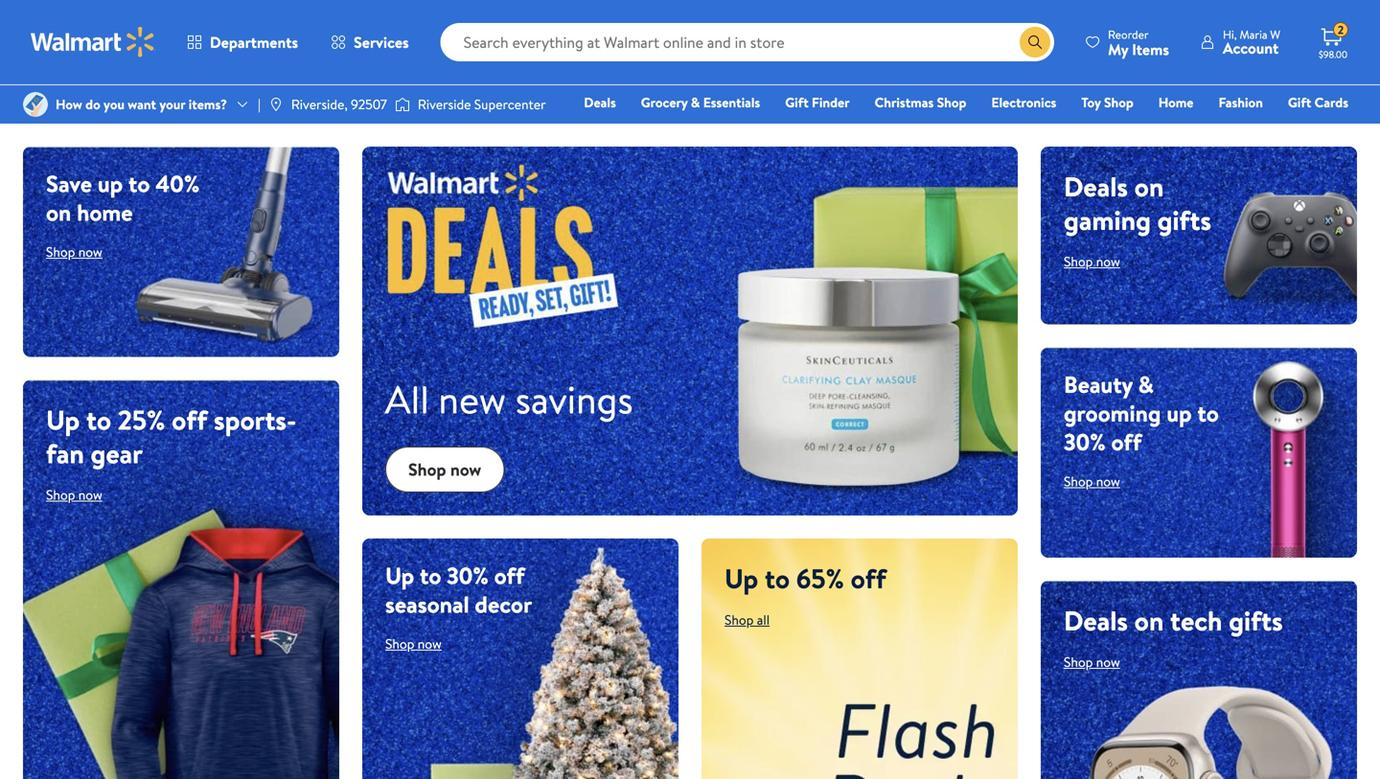 Task type: vqa. For each thing, say whether or not it's contained in the screenshot.
Shop related to All new savings
yes



Task type: locate. For each thing, give the bounding box(es) containing it.
one
[[1202, 120, 1231, 139]]

up
[[98, 168, 123, 200], [1167, 397, 1192, 430]]

2 gift from the left
[[1288, 93, 1312, 112]]

walmart+ link
[[1283, 119, 1357, 139]]

shop
[[937, 93, 967, 112], [1104, 93, 1134, 112], [46, 243, 75, 261], [1064, 252, 1093, 271], [408, 457, 446, 481], [1064, 472, 1093, 491], [46, 485, 75, 504], [725, 610, 754, 629], [385, 634, 414, 653], [1064, 653, 1093, 671]]

1 vertical spatial up
[[1167, 397, 1192, 430]]

fashion
[[1219, 93, 1263, 112]]

0 vertical spatial deals
[[584, 93, 616, 112]]

savings
[[515, 373, 633, 426]]

registry link
[[1119, 119, 1185, 139]]

0 horizontal spatial gift
[[785, 93, 809, 112]]

shop now link down new
[[385, 446, 504, 492]]

gift finder
[[785, 93, 850, 112]]

off for up to 25% off sports- fan gear
[[172, 401, 207, 438]]

up inside beauty & grooming up to 30% off
[[1167, 397, 1192, 430]]

0 vertical spatial &
[[691, 93, 700, 112]]

christmas
[[875, 93, 934, 112]]

shop now down new
[[408, 457, 481, 481]]

shop now link
[[46, 243, 102, 261], [1064, 252, 1120, 271], [385, 446, 504, 492], [1064, 472, 1120, 491], [46, 485, 102, 504], [385, 634, 442, 653], [1064, 653, 1120, 671]]

shop now for deals on gaming gifts
[[1064, 252, 1120, 271]]

gifts for deals on gaming gifts
[[1158, 201, 1212, 239]]

to inside "save up to 40% on home"
[[128, 168, 150, 200]]

shop now for beauty & grooming up to 30% off
[[1064, 472, 1120, 491]]

shop now link for up to 30% off seasonal decor
[[385, 634, 442, 653]]

shop now down fan
[[46, 485, 102, 504]]

deals on tech gifts
[[1064, 602, 1283, 639]]

now down grooming at the bottom
[[1096, 472, 1120, 491]]

on
[[1135, 168, 1164, 205], [46, 196, 71, 229], [1135, 602, 1164, 639]]

all
[[385, 373, 429, 426]]

1 horizontal spatial up
[[385, 560, 414, 592]]

hi, maria w account
[[1223, 26, 1281, 58]]

2 horizontal spatial up
[[725, 560, 758, 597]]

shop now inside "link"
[[408, 457, 481, 481]]

0 vertical spatial 30%
[[1064, 426, 1106, 458]]

gifts
[[1158, 201, 1212, 239], [1229, 602, 1283, 639]]

gift inside the gift cards registry
[[1288, 93, 1312, 112]]

&
[[691, 93, 700, 112], [1138, 369, 1154, 401]]

reorder my items
[[1108, 26, 1169, 60]]

items?
[[189, 95, 227, 114]]

to
[[128, 168, 150, 200], [1198, 397, 1219, 430], [86, 401, 111, 438], [420, 560, 441, 592], [765, 560, 790, 597]]

1 vertical spatial 30%
[[447, 560, 489, 592]]

0 horizontal spatial &
[[691, 93, 700, 112]]

to for up to 30% off seasonal decor
[[420, 560, 441, 592]]

gifts inside deals on gaming gifts
[[1158, 201, 1212, 239]]

now
[[78, 243, 102, 261], [1096, 252, 1120, 271], [450, 457, 481, 481], [1096, 472, 1120, 491], [78, 485, 102, 504], [418, 634, 442, 653], [1096, 653, 1120, 671]]

0 horizontal spatial up
[[98, 168, 123, 200]]

shop now down home
[[46, 243, 102, 261]]

30%
[[1064, 426, 1106, 458], [447, 560, 489, 592]]

shop now for up to 30% off seasonal decor
[[385, 634, 442, 653]]

on down registry
[[1135, 168, 1164, 205]]

shop now link for up to 25% off sports- fan gear
[[46, 485, 102, 504]]

65%
[[796, 560, 844, 597]]

1 horizontal spatial  image
[[395, 95, 410, 114]]

gift left cards on the right
[[1288, 93, 1312, 112]]

shop for deals on tech gifts
[[1064, 653, 1093, 671]]

gifts for deals on tech gifts
[[1229, 602, 1283, 639]]

off down beauty at the right
[[1111, 426, 1142, 458]]

christmas shop
[[875, 93, 967, 112]]

 image
[[23, 92, 48, 117], [395, 95, 410, 114]]

30% inside up to 30% off seasonal decor
[[447, 560, 489, 592]]

gift for cards
[[1288, 93, 1312, 112]]

up inside up to 25% off sports- fan gear
[[46, 401, 80, 438]]

1 vertical spatial &
[[1138, 369, 1154, 401]]

shop now down gaming
[[1064, 252, 1120, 271]]

decor
[[475, 588, 532, 620]]

shop now link down fan
[[46, 485, 102, 504]]

supercenter
[[474, 95, 546, 114]]

cards
[[1315, 93, 1349, 112]]

now down gaming
[[1096, 252, 1120, 271]]

now for all new savings
[[450, 457, 481, 481]]

services
[[354, 32, 409, 53]]

services button
[[314, 19, 425, 65]]

shop now for all new savings
[[408, 457, 481, 481]]

gift for finder
[[785, 93, 809, 112]]

up to 25% off sports- fan gear
[[46, 401, 297, 472]]

shop now link down deals on tech gifts
[[1064, 653, 1120, 671]]

shop now link for all new savings
[[385, 446, 504, 492]]

deals inside deals on gaming gifts
[[1064, 168, 1128, 205]]

finder
[[812, 93, 850, 112]]

deals for deals on tech gifts
[[1064, 602, 1128, 639]]

now for up to 25% off sports- fan gear
[[78, 485, 102, 504]]

up right grooming at the bottom
[[1167, 397, 1192, 430]]

deals on gaming gifts
[[1064, 168, 1212, 239]]

now for save up to 40% on home
[[78, 243, 102, 261]]

& for grooming
[[1138, 369, 1154, 401]]

shop now link for deals on gaming gifts
[[1064, 252, 1120, 271]]

1 horizontal spatial gift
[[1288, 93, 1312, 112]]

riverside, 92507
[[291, 95, 387, 114]]

to left 25%
[[86, 401, 111, 438]]

2 vertical spatial deals
[[1064, 602, 1128, 639]]

shop now link down grooming at the bottom
[[1064, 472, 1120, 491]]

shop now for deals on tech gifts
[[1064, 653, 1120, 671]]

now for deals on tech gifts
[[1096, 653, 1120, 671]]

shop for save up to 40% on home
[[46, 243, 75, 261]]

& right grocery
[[691, 93, 700, 112]]

gift inside 'link'
[[785, 93, 809, 112]]

new
[[438, 373, 506, 426]]

shop now down deals on tech gifts
[[1064, 653, 1120, 671]]

to left decor
[[420, 560, 441, 592]]

shop now link down home
[[46, 243, 102, 261]]

 image right 92507
[[395, 95, 410, 114]]

now down deals on tech gifts
[[1096, 653, 1120, 671]]

off inside up to 30% off seasonal decor
[[494, 560, 525, 592]]

reorder
[[1108, 26, 1149, 43]]

shop for up to 30% off seasonal decor
[[385, 634, 414, 653]]

to for up to 65% off
[[765, 560, 790, 597]]

off inside up to 25% off sports- fan gear
[[172, 401, 207, 438]]

shop for up to 25% off sports- fan gear
[[46, 485, 75, 504]]

1 gift from the left
[[785, 93, 809, 112]]

off right 25%
[[172, 401, 207, 438]]

shop all link
[[725, 610, 770, 629]]

shop now link for save up to 40% on home
[[46, 243, 102, 261]]

0 vertical spatial up
[[98, 168, 123, 200]]

to left 40%
[[128, 168, 150, 200]]

0 horizontal spatial 30%
[[447, 560, 489, 592]]

0 horizontal spatial up
[[46, 401, 80, 438]]

to inside up to 30% off seasonal decor
[[420, 560, 441, 592]]

now down new
[[450, 457, 481, 481]]

0 vertical spatial gifts
[[1158, 201, 1212, 239]]

on inside "save up to 40% on home"
[[46, 196, 71, 229]]

1 horizontal spatial &
[[1138, 369, 1154, 401]]

save up to 40% on home
[[46, 168, 200, 229]]

gift
[[785, 93, 809, 112], [1288, 93, 1312, 112]]

up right save
[[98, 168, 123, 200]]

w
[[1270, 26, 1281, 43]]

you
[[104, 95, 125, 114]]

up for up to 65% off
[[725, 560, 758, 597]]

shop now link down seasonal
[[385, 634, 442, 653]]

gaming
[[1064, 201, 1151, 239]]

to right grooming at the bottom
[[1198, 397, 1219, 430]]

hi,
[[1223, 26, 1237, 43]]

want
[[128, 95, 156, 114]]

shop now link down gaming
[[1064, 252, 1120, 271]]

gifts right tech at right
[[1229, 602, 1283, 639]]

& for essentials
[[691, 93, 700, 112]]

off right seasonal
[[494, 560, 525, 592]]

1 horizontal spatial gifts
[[1229, 602, 1283, 639]]

& right beauty at the right
[[1138, 369, 1154, 401]]

$98.00
[[1319, 48, 1348, 61]]

up inside up to 30% off seasonal decor
[[385, 560, 414, 592]]

christmas shop link
[[866, 92, 975, 113]]

up
[[46, 401, 80, 438], [385, 560, 414, 592], [725, 560, 758, 597]]

debit
[[1234, 120, 1267, 139]]

shop now down seasonal
[[385, 634, 442, 653]]

1 vertical spatial deals
[[1064, 168, 1128, 205]]

on inside deals on gaming gifts
[[1135, 168, 1164, 205]]

now for up to 30% off seasonal decor
[[418, 634, 442, 653]]

to inside up to 25% off sports- fan gear
[[86, 401, 111, 438]]

shop for deals on gaming gifts
[[1064, 252, 1093, 271]]

1 horizontal spatial up
[[1167, 397, 1192, 430]]

to left 65%
[[765, 560, 790, 597]]

beauty
[[1064, 369, 1133, 401]]

now down seasonal
[[418, 634, 442, 653]]

Search search field
[[441, 23, 1054, 61]]

0 horizontal spatial gifts
[[1158, 201, 1212, 239]]

up for up to 30% off seasonal decor
[[385, 560, 414, 592]]

home link
[[1150, 92, 1202, 113]]

off for up to 30% off seasonal decor
[[494, 560, 525, 592]]

now down home
[[78, 243, 102, 261]]

gifts right gaming
[[1158, 201, 1212, 239]]

gift left 'finder'
[[785, 93, 809, 112]]

how do you want your items?
[[56, 95, 227, 114]]

your
[[159, 95, 185, 114]]

grooming
[[1064, 397, 1161, 430]]

now down fan
[[78, 485, 102, 504]]

on left tech at right
[[1135, 602, 1164, 639]]

92507
[[351, 95, 387, 114]]

on left home
[[46, 196, 71, 229]]

off
[[172, 401, 207, 438], [1111, 426, 1142, 458], [494, 560, 525, 592], [851, 560, 886, 597]]

 image
[[268, 97, 284, 112]]

shop now
[[46, 243, 102, 261], [1064, 252, 1120, 271], [408, 457, 481, 481], [1064, 472, 1120, 491], [46, 485, 102, 504], [385, 634, 442, 653], [1064, 653, 1120, 671]]

 image left how
[[23, 92, 48, 117]]

on for deals on gaming gifts
[[1135, 168, 1164, 205]]

off right 65%
[[851, 560, 886, 597]]

shop now for up to 25% off sports- fan gear
[[46, 485, 102, 504]]

0 horizontal spatial  image
[[23, 92, 48, 117]]

deals
[[584, 93, 616, 112], [1064, 168, 1128, 205], [1064, 602, 1128, 639]]

& inside beauty & grooming up to 30% off
[[1138, 369, 1154, 401]]

deals link
[[575, 92, 625, 113]]

search icon image
[[1028, 35, 1043, 50]]

1 vertical spatial gifts
[[1229, 602, 1283, 639]]

shop now for save up to 40% on home
[[46, 243, 102, 261]]

shop now down grooming at the bottom
[[1064, 472, 1120, 491]]

1 horizontal spatial 30%
[[1064, 426, 1106, 458]]



Task type: describe. For each thing, give the bounding box(es) containing it.
to inside beauty & grooming up to 30% off
[[1198, 397, 1219, 430]]

maria
[[1240, 26, 1268, 43]]

how
[[56, 95, 82, 114]]

shop all
[[725, 610, 770, 629]]

home
[[1159, 93, 1194, 112]]

now for deals on gaming gifts
[[1096, 252, 1120, 271]]

seasonal
[[385, 588, 469, 620]]

account
[[1223, 37, 1279, 58]]

tech
[[1170, 602, 1223, 639]]

deals for deals
[[584, 93, 616, 112]]

grocery
[[641, 93, 688, 112]]

deals for deals on gaming gifts
[[1064, 168, 1128, 205]]

electronics
[[992, 93, 1057, 112]]

toy
[[1082, 93, 1101, 112]]

30% inside beauty & grooming up to 30% off
[[1064, 426, 1106, 458]]

one debit link
[[1193, 119, 1275, 139]]

all new savings
[[385, 373, 633, 426]]

2
[[1338, 22, 1344, 38]]

gift finder link
[[777, 92, 858, 113]]

one debit
[[1202, 120, 1267, 139]]

shop inside christmas shop link
[[937, 93, 967, 112]]

 image for riverside supercenter
[[395, 95, 410, 114]]

up to 30% off seasonal decor
[[385, 560, 532, 620]]

Walmart Site-Wide search field
[[441, 23, 1054, 61]]

all
[[757, 610, 770, 629]]

sports-
[[214, 401, 297, 438]]

shop for all new savings
[[408, 457, 446, 481]]

shop now link for beauty & grooming up to 30% off
[[1064, 472, 1120, 491]]

shop now link for deals on tech gifts
[[1064, 653, 1120, 671]]

departments button
[[171, 19, 314, 65]]

gift cards link
[[1279, 92, 1357, 113]]

fan
[[46, 435, 84, 472]]

 image for how do you want your items?
[[23, 92, 48, 117]]

riverside,
[[291, 95, 348, 114]]

gift cards registry
[[1128, 93, 1349, 139]]

walmart+
[[1291, 120, 1349, 139]]

toy shop
[[1082, 93, 1134, 112]]

to for up to 25% off sports- fan gear
[[86, 401, 111, 438]]

40%
[[155, 168, 200, 200]]

toy shop link
[[1073, 92, 1142, 113]]

off inside beauty & grooming up to 30% off
[[1111, 426, 1142, 458]]

up for up to 25% off sports- fan gear
[[46, 401, 80, 438]]

shop inside "toy shop" link
[[1104, 93, 1134, 112]]

registry
[[1128, 120, 1177, 139]]

riverside
[[418, 95, 471, 114]]

electronics link
[[983, 92, 1065, 113]]

essentials
[[703, 93, 760, 112]]

walmart image
[[31, 27, 155, 58]]

now for beauty & grooming up to 30% off
[[1096, 472, 1120, 491]]

shop for up to 65% off
[[725, 610, 754, 629]]

25%
[[118, 401, 165, 438]]

grocery & essentials
[[641, 93, 760, 112]]

off for up to 65% off
[[851, 560, 886, 597]]

gear
[[91, 435, 143, 472]]

items
[[1132, 39, 1169, 60]]

beauty & grooming up to 30% off
[[1064, 369, 1219, 458]]

grocery & essentials link
[[632, 92, 769, 113]]

save
[[46, 168, 92, 200]]

riverside supercenter
[[418, 95, 546, 114]]

shop for beauty & grooming up to 30% off
[[1064, 472, 1093, 491]]

up inside "save up to 40% on home"
[[98, 168, 123, 200]]

|
[[258, 95, 261, 114]]

departments
[[210, 32, 298, 53]]

home
[[77, 196, 133, 229]]

up to 65% off
[[725, 560, 886, 597]]

on for deals on tech gifts
[[1135, 602, 1164, 639]]

my
[[1108, 39, 1128, 60]]

fashion link
[[1210, 92, 1272, 113]]

do
[[85, 95, 100, 114]]



